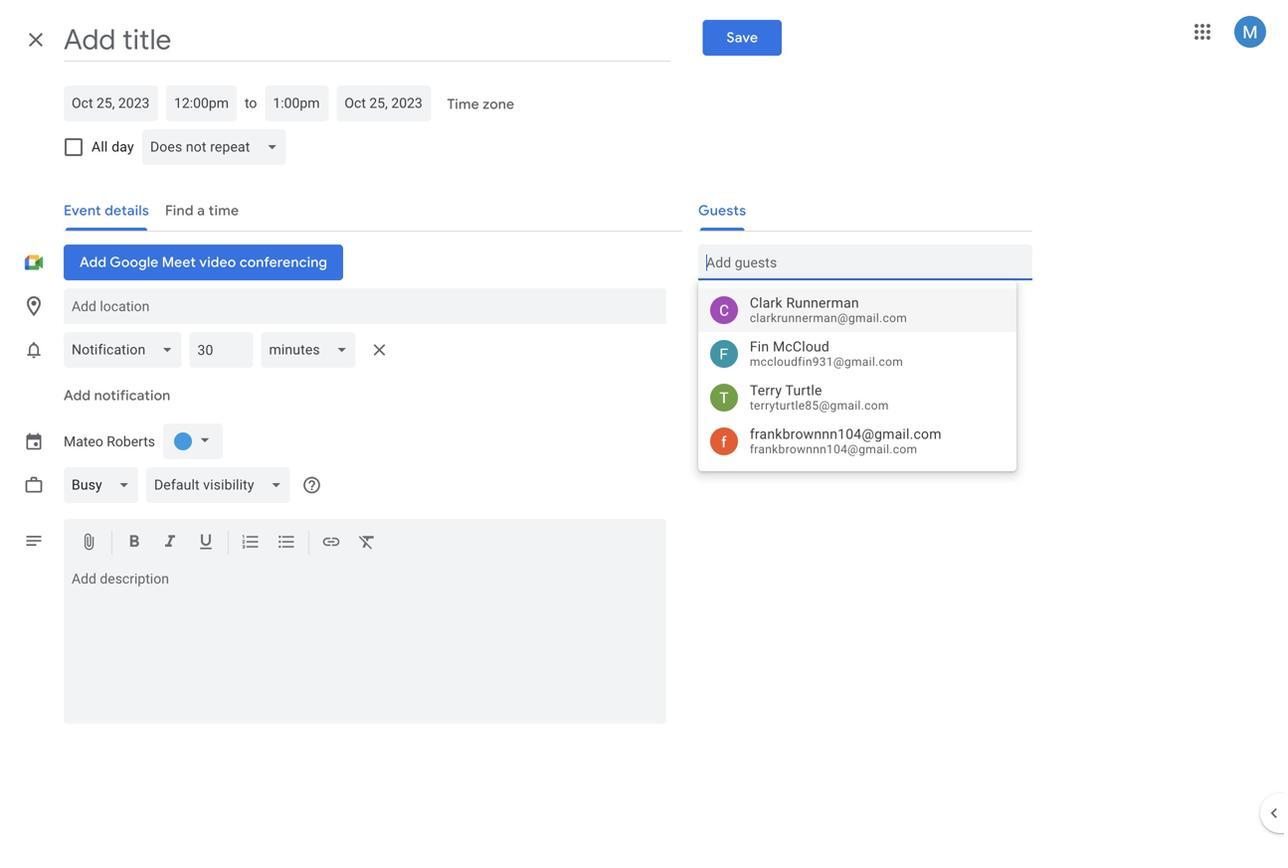 Task type: locate. For each thing, give the bounding box(es) containing it.
group
[[682, 308, 1032, 428]]

Location text field
[[72, 288, 658, 324]]

frankbrownnn104@gmail.com
[[750, 426, 942, 443], [750, 443, 917, 456]]

None field
[[142, 129, 294, 165], [64, 332, 189, 368], [261, 332, 364, 368], [64, 467, 146, 503], [146, 467, 298, 503], [142, 129, 294, 165], [64, 332, 189, 368], [261, 332, 364, 368], [64, 467, 146, 503], [146, 467, 298, 503]]

list box
[[698, 288, 1016, 464]]

time zone button
[[439, 87, 522, 122]]

others
[[770, 374, 809, 391]]

italic image
[[160, 532, 180, 556]]

fin mccloud mccloudfin931@gmail.com
[[750, 339, 903, 369]]

clark
[[750, 295, 783, 311]]

mccloud
[[773, 339, 830, 355]]

day
[[112, 139, 134, 155]]

frankbrownnn104@gmail.com down list
[[750, 443, 917, 456]]

list
[[797, 404, 816, 421]]

bulleted list image
[[277, 532, 296, 556]]

group containing guest permissions
[[682, 308, 1032, 428]]

frankbrownnn104@gmail.com frankbrownnn104@gmail.com
[[750, 426, 942, 456]]

invite others
[[733, 374, 809, 391]]

runnerman
[[786, 295, 859, 311]]

formatting options toolbar
[[64, 519, 666, 567]]

frankbrownnn104@gmail.com down terryturtle85@gmail.com
[[750, 426, 942, 443]]

modify event
[[733, 345, 813, 361]]

2 frankbrownnn104@gmail.com from the top
[[750, 443, 917, 456]]

fin
[[750, 339, 769, 355]]

bold image
[[124, 532, 144, 556]]

guest permissions
[[698, 315, 814, 331]]

event
[[779, 345, 813, 361]]

time
[[447, 95, 479, 113]]



Task type: vqa. For each thing, say whether or not it's contained in the screenshot.


Task type: describe. For each thing, give the bounding box(es) containing it.
modify
[[733, 345, 776, 361]]

1 frankbrownnn104@gmail.com from the top
[[750, 426, 942, 443]]

mccloudfin931@gmail.com
[[750, 355, 903, 369]]

permissions
[[738, 315, 814, 331]]

guest
[[698, 315, 734, 331]]

numbered list image
[[241, 532, 261, 556]]

terry
[[750, 383, 782, 399]]

frankbrownnn104@gmail.com inside frankbrownnn104@gmail.com frankbrownnn104@gmail.com
[[750, 443, 917, 456]]

turtle
[[785, 383, 822, 399]]

roberts
[[107, 433, 155, 450]]

Title text field
[[64, 18, 671, 62]]

save
[[726, 29, 758, 47]]

insert link image
[[321, 532, 341, 556]]

add
[[64, 387, 91, 405]]

terry turtle terryturtle85@gmail.com
[[750, 383, 889, 413]]

see
[[733, 404, 756, 421]]

to
[[245, 95, 257, 111]]

End date text field
[[345, 92, 423, 115]]

clark runnerman clarkrunnerman@gmail.com
[[750, 295, 907, 325]]

terryturtle85@gmail.com
[[750, 399, 889, 413]]

Start time text field
[[174, 92, 229, 115]]

list box containing clark runnerman
[[698, 288, 1016, 464]]

time zone
[[447, 95, 514, 113]]

Minutes in advance for notification number field
[[197, 332, 245, 368]]

zone
[[483, 95, 514, 113]]

mateo roberts
[[64, 433, 155, 450]]

underline image
[[196, 532, 216, 556]]

all
[[92, 139, 108, 155]]

Start date text field
[[72, 92, 150, 115]]

remove formatting image
[[357, 532, 377, 556]]

30 minutes before element
[[64, 328, 396, 372]]

guest
[[759, 404, 794, 421]]

add notification button
[[56, 372, 178, 420]]

End time text field
[[273, 92, 321, 115]]

invite
[[733, 374, 766, 391]]

save button
[[703, 20, 782, 56]]

mateo
[[64, 433, 103, 450]]

Guests text field
[[706, 245, 1024, 280]]

all day
[[92, 139, 134, 155]]

see guest list
[[733, 404, 816, 421]]

clarkrunnerman@gmail.com
[[750, 311, 907, 325]]

Description text field
[[64, 571, 666, 720]]

add notification
[[64, 387, 170, 405]]

notification
[[94, 387, 170, 405]]



